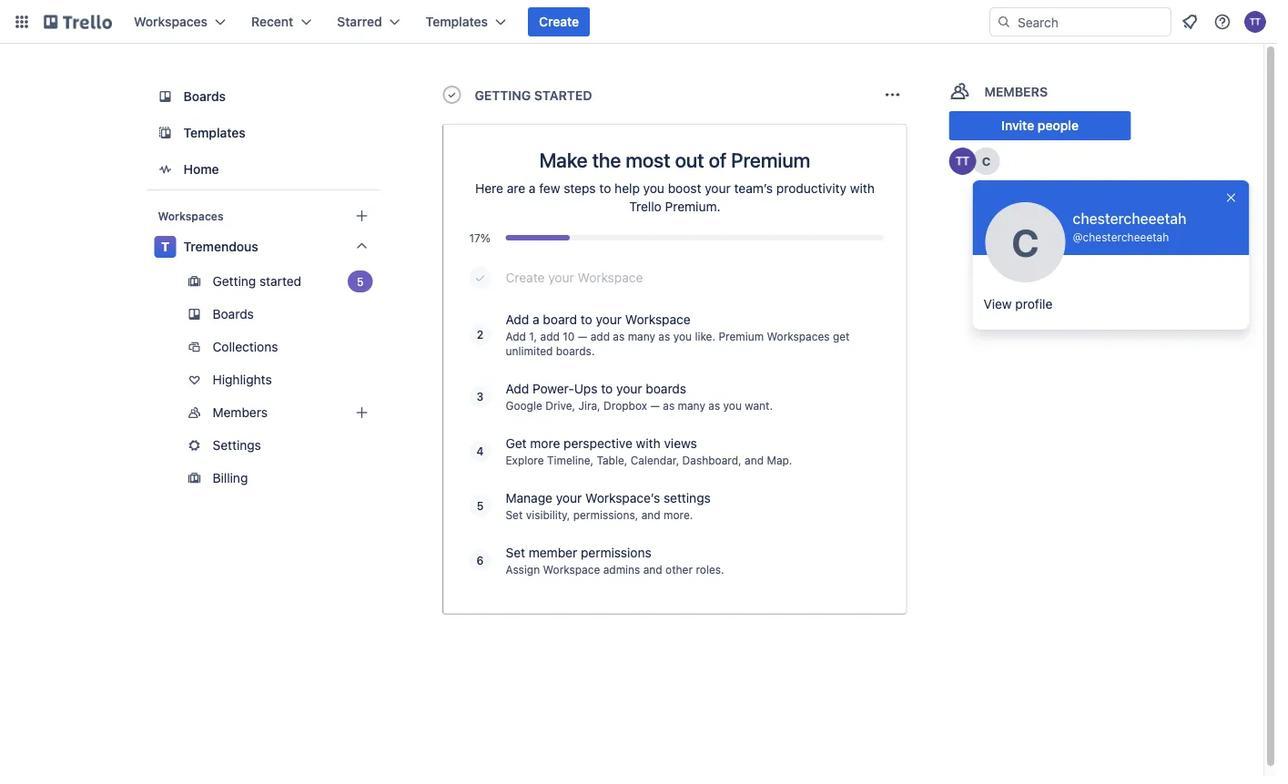 Task type: describe. For each thing, give the bounding box(es) containing it.
your inside here are a few steps to help you boost your team's productivity with trello premium.
[[705, 181, 731, 196]]

0 vertical spatial chestercheeetah
[[1074, 210, 1187, 227]]

add image
[[351, 402, 373, 424]]

2
[[477, 328, 484, 341]]

timeline,
[[547, 454, 594, 466]]

out
[[675, 148, 705, 171]]

your up board
[[548, 270, 574, 285]]

you inside add a board to your workspace add 1, add 10 — add as many as you like. premium workspaces get unlimited boards.
[[674, 330, 692, 342]]

profile
[[1016, 296, 1053, 311]]

invite
[[1002, 118, 1035, 133]]

set inside set member permissions assign workspace admins and other roles.
[[506, 545, 526, 560]]

view profile
[[984, 296, 1053, 311]]

ups
[[575, 381, 598, 396]]

permissions
[[581, 545, 652, 560]]

like.
[[695, 330, 716, 342]]

people
[[1038, 118, 1079, 133]]

invite people
[[1002, 118, 1079, 133]]

getting started
[[475, 88, 592, 103]]

workspaces button
[[123, 7, 237, 36]]

home image
[[154, 158, 176, 180]]

0 vertical spatial workspace
[[578, 270, 643, 285]]

2 add from the top
[[506, 330, 526, 342]]

2 boards link from the top
[[147, 300, 380, 329]]

more
[[530, 436, 560, 451]]

get
[[833, 330, 850, 342]]

the
[[593, 148, 622, 171]]

a inside here are a few steps to help you boost your team's productivity with trello premium.
[[529, 181, 536, 196]]

want.
[[745, 399, 773, 412]]

jira,
[[579, 399, 601, 412]]

board
[[543, 312, 577, 327]]

back to home image
[[44, 7, 112, 36]]

of
[[709, 148, 727, 171]]

power-
[[533, 381, 575, 396]]

chestercheeetah @ chestercheeetah
[[1074, 210, 1187, 243]]

home
[[184, 162, 219, 177]]

collections link
[[147, 332, 380, 362]]

started
[[260, 274, 302, 289]]

17
[[469, 231, 481, 244]]

map.
[[767, 454, 793, 466]]

more.
[[664, 508, 693, 521]]

6
[[477, 554, 484, 567]]

explore
[[506, 454, 544, 466]]

starred
[[337, 14, 382, 29]]

with inside get more perspective with views explore timeline, table, calendar, dashboard, and map.
[[636, 436, 661, 451]]

members
[[213, 405, 268, 420]]

1 vertical spatial templates
[[184, 125, 246, 140]]

0 vertical spatial terry turtle (terryturtle) image
[[1245, 11, 1267, 33]]

member
[[529, 545, 578, 560]]

settings
[[213, 438, 261, 453]]

tremendous
[[184, 239, 259, 254]]

2 add from the left
[[591, 330, 610, 342]]

create for create your workspace
[[506, 270, 545, 285]]

your inside add power-ups to your boards google drive, jira, dropbox — as many as you want.
[[617, 381, 643, 396]]

help
[[615, 181, 640, 196]]

1,
[[529, 330, 538, 342]]

billing link
[[147, 464, 380, 493]]

dropbox
[[604, 399, 648, 412]]

recent
[[251, 14, 294, 29]]

unlimited
[[506, 344, 553, 357]]

— for workspace
[[578, 330, 588, 342]]

to for ups
[[601, 381, 613, 396]]

many inside add power-ups to your boards google drive, jira, dropbox — as many as you want.
[[678, 399, 706, 412]]

4
[[477, 444, 484, 457]]

templates button
[[415, 7, 517, 36]]

most
[[626, 148, 671, 171]]

workspace inside add a board to your workspace add 1, add 10 — add as many as you like. premium workspaces get unlimited boards.
[[626, 312, 691, 327]]

team's
[[735, 181, 773, 196]]

chestercheeetah inside chestercheeetah @ chestercheeetah
[[1084, 230, 1170, 243]]

your inside add a board to your workspace add 1, add 10 — add as many as you like. premium workspaces get unlimited boards.
[[596, 312, 622, 327]]

view
[[984, 296, 1013, 311]]

other
[[666, 563, 693, 576]]

as left want.
[[709, 399, 721, 412]]

1 vertical spatial workspaces
[[158, 209, 224, 222]]

%
[[481, 231, 491, 244]]

boards
[[646, 381, 687, 396]]

getting started
[[213, 274, 302, 289]]

highlights link
[[147, 365, 380, 394]]

17 %
[[469, 231, 491, 244]]

workspaces inside add a board to your workspace add 1, add 10 — add as many as you like. premium workspaces get unlimited boards.
[[767, 330, 830, 342]]

billing
[[213, 470, 248, 485]]

recent button
[[240, 7, 323, 36]]

as left like.
[[659, 330, 671, 342]]

premium.
[[665, 199, 721, 214]]

1 vertical spatial 5
[[477, 499, 484, 512]]

home link
[[147, 153, 380, 186]]

0 horizontal spatial 5
[[357, 275, 364, 288]]

collections
[[213, 339, 278, 354]]

search image
[[997, 15, 1012, 29]]

members
[[985, 84, 1048, 99]]

10
[[563, 330, 575, 342]]

add a board to your workspace add 1, add 10 — add as many as you like. premium workspaces get unlimited boards.
[[506, 312, 850, 357]]

settings
[[664, 490, 711, 506]]

started
[[534, 88, 592, 103]]

are
[[507, 181, 526, 196]]

members link
[[147, 398, 380, 427]]

add power-ups to your boards google drive, jira, dropbox — as many as you want.
[[506, 381, 773, 412]]

1 vertical spatial chestercheeetah (chestercheeetah) image
[[986, 202, 1066, 282]]

close image
[[1225, 190, 1239, 205]]



Task type: vqa. For each thing, say whether or not it's contained in the screenshot.


Task type: locate. For each thing, give the bounding box(es) containing it.
to for board
[[581, 312, 593, 327]]

and inside get more perspective with views explore timeline, table, calendar, dashboard, and map.
[[745, 454, 764, 466]]

to right the ups
[[601, 381, 613, 396]]

your up dropbox
[[617, 381, 643, 396]]

boards for 2nd boards link from the top
[[213, 306, 254, 322]]

and inside manage your workspace's settings set visibility, permissions, and more.
[[642, 508, 661, 521]]

set member permissions assign workspace admins and other roles.
[[506, 545, 725, 576]]

premium up team's
[[732, 148, 811, 171]]

few
[[539, 181, 561, 196]]

— inside add power-ups to your boards google drive, jira, dropbox — as many as you want.
[[651, 399, 660, 412]]

create your workspace
[[506, 270, 643, 285]]

add for add power-ups to your boards
[[506, 381, 529, 396]]

as down boards
[[663, 399, 675, 412]]

0 vertical spatial set
[[506, 508, 523, 521]]

1 add from the left
[[541, 330, 560, 342]]

1 horizontal spatial you
[[674, 330, 692, 342]]

add right 1, on the top
[[541, 330, 560, 342]]

add up boards.
[[591, 330, 610, 342]]

workspaces inside popup button
[[134, 14, 208, 29]]

0 vertical spatial workspaces
[[134, 14, 208, 29]]

0 horizontal spatial terry turtle (terryturtle) image
[[950, 148, 977, 175]]

chestercheeetah (chestercheeetah) image
[[973, 148, 1001, 175], [986, 202, 1066, 282]]

steps
[[564, 181, 596, 196]]

c left @ at the top
[[1012, 220, 1040, 265]]

set inside manage your workspace's settings set visibility, permissions, and more.
[[506, 508, 523, 521]]

dashboard,
[[683, 454, 742, 466]]

boards right board image
[[184, 89, 226, 104]]

and left the more.
[[642, 508, 661, 521]]

— inside add a board to your workspace add 1, add 10 — add as many as you like. premium workspaces get unlimited boards.
[[578, 330, 588, 342]]

highlights
[[213, 372, 272, 387]]

add
[[506, 312, 529, 327], [506, 330, 526, 342], [506, 381, 529, 396]]

1 vertical spatial boards
[[213, 306, 254, 322]]

with up calendar,
[[636, 436, 661, 451]]

settings link
[[147, 431, 380, 460]]

premium right like.
[[719, 330, 764, 342]]

workspaces up t
[[158, 209, 224, 222]]

as right 10
[[613, 330, 625, 342]]

0 horizontal spatial you
[[644, 181, 665, 196]]

workspace's
[[586, 490, 661, 506]]

add up unlimited on the top of the page
[[506, 312, 529, 327]]

2 set from the top
[[506, 545, 526, 560]]

boards link
[[147, 80, 380, 113], [147, 300, 380, 329]]

premium inside add a board to your workspace add 1, add 10 — add as many as you like. premium workspaces get unlimited boards.
[[719, 330, 764, 342]]

to left help
[[600, 181, 611, 196]]

workspace inside set member permissions assign workspace admins and other roles.
[[543, 563, 601, 576]]

chestercheeetah (chestercheeetah) image left @ at the top
[[986, 202, 1066, 282]]

perspective
[[564, 436, 633, 451]]

1 vertical spatial many
[[678, 399, 706, 412]]

add
[[541, 330, 560, 342], [591, 330, 610, 342]]

forward image
[[377, 271, 398, 292]]

add left 1, on the top
[[506, 330, 526, 342]]

calendar,
[[631, 454, 680, 466]]

t
[[161, 239, 169, 254]]

permissions,
[[574, 508, 639, 521]]

1 vertical spatial —
[[651, 399, 660, 412]]

invite people button
[[950, 111, 1132, 140]]

2 horizontal spatial you
[[724, 399, 742, 412]]

1 horizontal spatial 5
[[477, 499, 484, 512]]

and
[[745, 454, 764, 466], [642, 508, 661, 521], [644, 563, 663, 576]]

0 vertical spatial 5
[[357, 275, 364, 288]]

you left like.
[[674, 330, 692, 342]]

0 vertical spatial templates
[[426, 14, 488, 29]]

roles.
[[696, 563, 725, 576]]

2 vertical spatial and
[[644, 563, 663, 576]]

@
[[1074, 230, 1084, 243]]

visibility,
[[526, 508, 570, 521]]

0 vertical spatial add
[[506, 312, 529, 327]]

1 vertical spatial set
[[506, 545, 526, 560]]

to right board
[[581, 312, 593, 327]]

— for boards
[[651, 399, 660, 412]]

0 horizontal spatial with
[[636, 436, 661, 451]]

2 vertical spatial add
[[506, 381, 529, 396]]

add for add a board to your workspace
[[506, 312, 529, 327]]

terry turtle (terryturtle) image down invite people button
[[950, 148, 977, 175]]

Search field
[[1012, 8, 1171, 36]]

templates inside popup button
[[426, 14, 488, 29]]

a up 1, on the top
[[533, 312, 540, 327]]

create inside create button
[[539, 14, 579, 29]]

5
[[357, 275, 364, 288], [477, 499, 484, 512]]

with
[[851, 181, 875, 196], [636, 436, 661, 451]]

0 horizontal spatial many
[[628, 330, 656, 342]]

trello
[[630, 199, 662, 214]]

1 horizontal spatial terry turtle (terryturtle) image
[[1245, 11, 1267, 33]]

templates link
[[147, 117, 380, 149]]

google
[[506, 399, 543, 412]]

1 vertical spatial c
[[1012, 220, 1040, 265]]

here are a few steps to help you boost your team's productivity with trello premium.
[[475, 181, 875, 214]]

make
[[540, 148, 588, 171]]

and inside set member permissions assign workspace admins and other roles.
[[644, 563, 663, 576]]

0 vertical spatial a
[[529, 181, 536, 196]]

1 vertical spatial and
[[642, 508, 661, 521]]

1 add from the top
[[506, 312, 529, 327]]

create up board
[[506, 270, 545, 285]]

chestercheeetah (chestercheeetah) image down invite people button
[[973, 148, 1001, 175]]

workspaces up board image
[[134, 14, 208, 29]]

create for create
[[539, 14, 579, 29]]

— down boards
[[651, 399, 660, 412]]

primary element
[[0, 0, 1278, 44]]

1 vertical spatial premium
[[719, 330, 764, 342]]

0 vertical spatial boards
[[184, 89, 226, 104]]

1 horizontal spatial c
[[1012, 220, 1040, 265]]

your
[[705, 181, 731, 196], [548, 270, 574, 285], [596, 312, 622, 327], [617, 381, 643, 396], [556, 490, 582, 506]]

many inside add a board to your workspace add 1, add 10 — add as many as you like. premium workspaces get unlimited boards.
[[628, 330, 656, 342]]

get
[[506, 436, 527, 451]]

add up google
[[506, 381, 529, 396]]

you inside add power-ups to your boards google drive, jira, dropbox — as many as you want.
[[724, 399, 742, 412]]

0 vertical spatial many
[[628, 330, 656, 342]]

drive,
[[546, 399, 576, 412]]

1 vertical spatial to
[[581, 312, 593, 327]]

2 vertical spatial you
[[724, 399, 742, 412]]

create a workspace image
[[351, 205, 373, 227]]

1 vertical spatial with
[[636, 436, 661, 451]]

0 vertical spatial boards link
[[147, 80, 380, 113]]

your right board
[[596, 312, 622, 327]]

terry turtle (terryturtle) image
[[1245, 11, 1267, 33], [950, 148, 977, 175]]

create button
[[528, 7, 590, 36]]

manage your workspace's settings set visibility, permissions, and more.
[[506, 490, 711, 521]]

board image
[[154, 86, 176, 107]]

many up boards
[[628, 330, 656, 342]]

0 vertical spatial with
[[851, 181, 875, 196]]

table,
[[597, 454, 628, 466]]

0 horizontal spatial —
[[578, 330, 588, 342]]

and left other
[[644, 563, 663, 576]]

views
[[664, 436, 697, 451]]

1 vertical spatial you
[[674, 330, 692, 342]]

1 vertical spatial create
[[506, 270, 545, 285]]

c inside button
[[983, 154, 991, 168]]

2 vertical spatial workspace
[[543, 563, 601, 576]]

5 left manage
[[477, 499, 484, 512]]

boost
[[668, 181, 702, 196]]

3
[[477, 390, 484, 403]]

set
[[506, 508, 523, 521], [506, 545, 526, 560]]

set down manage
[[506, 508, 523, 521]]

1 boards link from the top
[[147, 80, 380, 113]]

1 horizontal spatial add
[[591, 330, 610, 342]]

to inside add power-ups to your boards google drive, jira, dropbox — as many as you want.
[[601, 381, 613, 396]]

1 horizontal spatial —
[[651, 399, 660, 412]]

you inside here are a few steps to help you boost your team's productivity with trello premium.
[[644, 181, 665, 196]]

assign
[[506, 563, 540, 576]]

create
[[539, 14, 579, 29], [506, 270, 545, 285]]

0 horizontal spatial templates
[[184, 125, 246, 140]]

your inside manage your workspace's settings set visibility, permissions, and more.
[[556, 490, 582, 506]]

0 vertical spatial c
[[983, 154, 991, 168]]

boards link up collections link
[[147, 300, 380, 329]]

1 vertical spatial terry turtle (terryturtle) image
[[950, 148, 977, 175]]

0 vertical spatial and
[[745, 454, 764, 466]]

workspaces left the get
[[767, 330, 830, 342]]

you up trello in the top of the page
[[644, 181, 665, 196]]

boards link up templates link at the left top of the page
[[147, 80, 380, 113]]

as
[[613, 330, 625, 342], [659, 330, 671, 342], [663, 399, 675, 412], [709, 399, 721, 412]]

workspace up boards
[[626, 312, 691, 327]]

0 vertical spatial create
[[539, 14, 579, 29]]

starred button
[[326, 7, 411, 36]]

productivity
[[777, 181, 847, 196]]

chestercheeetah
[[1074, 210, 1187, 227], [1084, 230, 1170, 243]]

c down invite people button
[[983, 154, 991, 168]]

with right productivity at the right top of page
[[851, 181, 875, 196]]

c
[[983, 154, 991, 168], [1012, 220, 1040, 265]]

premium
[[732, 148, 811, 171], [719, 330, 764, 342]]

1 set from the top
[[506, 508, 523, 521]]

c button
[[973, 148, 1001, 175]]

0 horizontal spatial c
[[983, 154, 991, 168]]

getting
[[213, 274, 256, 289]]

and left the map.
[[745, 454, 764, 466]]

add inside add power-ups to your boards google drive, jira, dropbox — as many as you want.
[[506, 381, 529, 396]]

0 vertical spatial —
[[578, 330, 588, 342]]

workspace down 'member'
[[543, 563, 601, 576]]

create up started at the top left
[[539, 14, 579, 29]]

admins
[[604, 563, 641, 576]]

0 vertical spatial to
[[600, 181, 611, 196]]

3 add from the top
[[506, 381, 529, 396]]

your down of
[[705, 181, 731, 196]]

1 vertical spatial chestercheeetah
[[1084, 230, 1170, 243]]

0 vertical spatial premium
[[732, 148, 811, 171]]

workspaces
[[134, 14, 208, 29], [158, 209, 224, 222], [767, 330, 830, 342]]

0 horizontal spatial add
[[541, 330, 560, 342]]

1 vertical spatial a
[[533, 312, 540, 327]]

1 vertical spatial boards link
[[147, 300, 380, 329]]

1 horizontal spatial with
[[851, 181, 875, 196]]

a inside add a board to your workspace add 1, add 10 — add as many as you like. premium workspaces get unlimited boards.
[[533, 312, 540, 327]]

1 horizontal spatial many
[[678, 399, 706, 412]]

make the most out of premium
[[540, 148, 811, 171]]

get more perspective with views explore timeline, table, calendar, dashboard, and map.
[[506, 436, 793, 466]]

manage
[[506, 490, 553, 506]]

many
[[628, 330, 656, 342], [678, 399, 706, 412]]

2 vertical spatial to
[[601, 381, 613, 396]]

many down boards
[[678, 399, 706, 412]]

5 left forward icon
[[357, 275, 364, 288]]

set up assign
[[506, 545, 526, 560]]

templates up getting
[[426, 14, 488, 29]]

getting
[[475, 88, 531, 103]]

0 notifications image
[[1180, 11, 1201, 33]]

to inside here are a few steps to help you boost your team's productivity with trello premium.
[[600, 181, 611, 196]]

1 vertical spatial add
[[506, 330, 526, 342]]

to inside add a board to your workspace add 1, add 10 — add as many as you like. premium workspaces get unlimited boards.
[[581, 312, 593, 327]]

a right the are
[[529, 181, 536, 196]]

1 horizontal spatial templates
[[426, 14, 488, 29]]

workspace down trello in the top of the page
[[578, 270, 643, 285]]

templates up home
[[184, 125, 246, 140]]

— right 10
[[578, 330, 588, 342]]

your up visibility,
[[556, 490, 582, 506]]

open information menu image
[[1214, 13, 1232, 31]]

boards down getting
[[213, 306, 254, 322]]

0 vertical spatial you
[[644, 181, 665, 196]]

template board image
[[154, 122, 176, 144]]

0 vertical spatial chestercheeetah (chestercheeetah) image
[[973, 148, 1001, 175]]

terry turtle (terryturtle) image right open information menu image
[[1245, 11, 1267, 33]]

boards for second boards link from the bottom of the page
[[184, 89, 226, 104]]

2 vertical spatial workspaces
[[767, 330, 830, 342]]

with inside here are a few steps to help you boost your team's productivity with trello premium.
[[851, 181, 875, 196]]

to
[[600, 181, 611, 196], [581, 312, 593, 327], [601, 381, 613, 396]]

you left want.
[[724, 399, 742, 412]]

boards.
[[556, 344, 595, 357]]

1 vertical spatial workspace
[[626, 312, 691, 327]]



